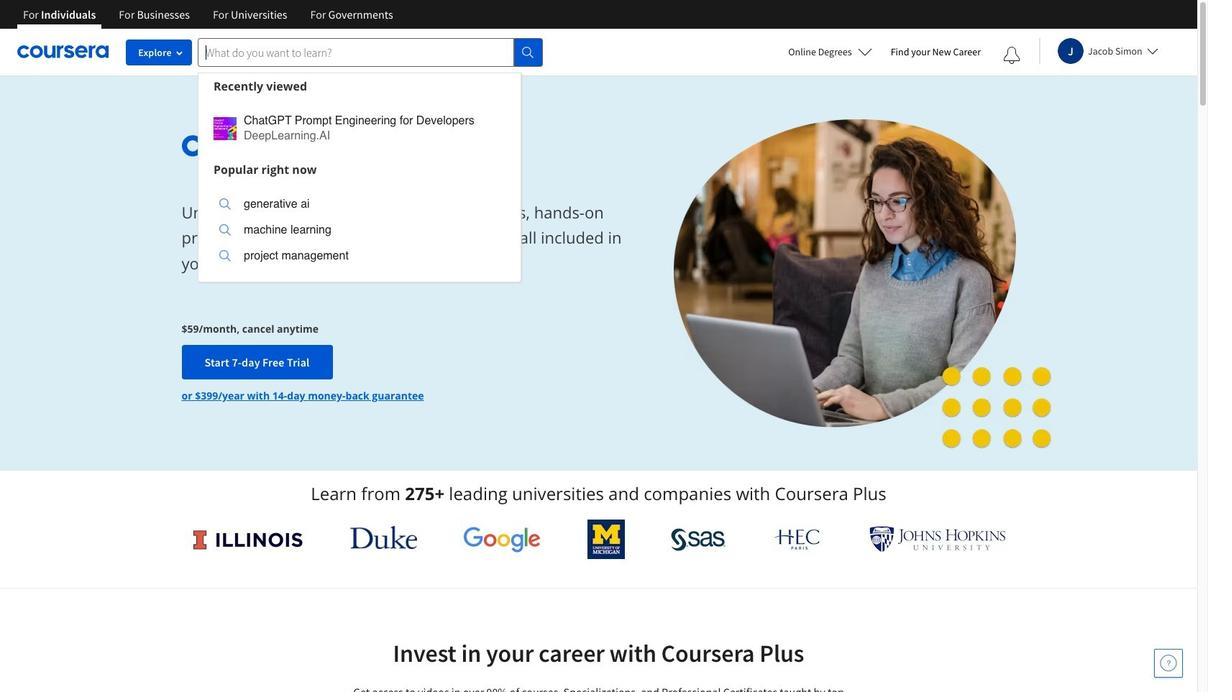 Task type: locate. For each thing, give the bounding box(es) containing it.
banner navigation
[[12, 0, 405, 40]]

suggestion image image
[[214, 117, 237, 140], [219, 199, 231, 210], [219, 224, 231, 236], [219, 250, 231, 262]]

help center image
[[1160, 655, 1178, 673]]

list box
[[199, 182, 521, 282]]

autocomplete results list box
[[198, 72, 522, 282]]

university of michigan image
[[588, 520, 625, 560]]

hec paris image
[[773, 525, 823, 555]]

coursera plus image
[[182, 135, 401, 157]]

google image
[[463, 527, 541, 553]]

None search field
[[198, 38, 543, 282]]



Task type: vqa. For each thing, say whether or not it's contained in the screenshot.
scrum
no



Task type: describe. For each thing, give the bounding box(es) containing it.
coursera image
[[17, 40, 109, 63]]

university of illinois at urbana-champaign image
[[192, 528, 304, 551]]

johns hopkins university image
[[869, 527, 1006, 553]]

What do you want to learn? text field
[[198, 38, 514, 67]]

sas image
[[671, 528, 726, 551]]

duke university image
[[350, 527, 417, 550]]

list box inside autocomplete results list box
[[199, 182, 521, 282]]



